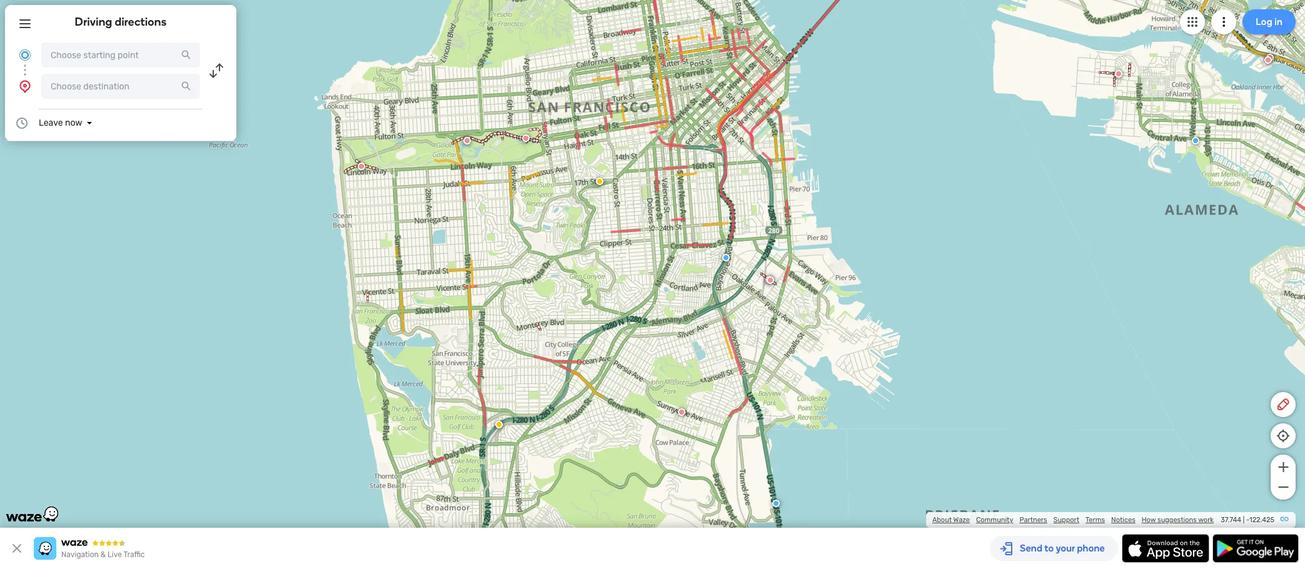 Task type: vqa. For each thing, say whether or not it's contained in the screenshot.
link Icon
yes



Task type: describe. For each thing, give the bounding box(es) containing it.
police image
[[1192, 137, 1200, 145]]

live
[[108, 550, 122, 559]]

about waze community partners support terms notices how suggestions work
[[933, 516, 1214, 524]]

zoom out image
[[1276, 480, 1291, 495]]

current location image
[[18, 48, 33, 63]]

clock image
[[14, 116, 29, 131]]

x image
[[9, 541, 24, 556]]

partners
[[1020, 516, 1048, 524]]

hazard image
[[495, 421, 503, 428]]

0 vertical spatial police image
[[723, 254, 730, 261]]

support link
[[1054, 516, 1080, 524]]

terms link
[[1086, 516, 1105, 524]]

community link
[[976, 516, 1014, 524]]

37.744
[[1221, 516, 1242, 524]]

37.744 | -122.425
[[1221, 516, 1275, 524]]

how
[[1142, 516, 1156, 524]]

zoom in image
[[1276, 460, 1291, 475]]

how suggestions work link
[[1142, 516, 1214, 524]]

pencil image
[[1276, 397, 1291, 412]]

-
[[1247, 516, 1250, 524]]

directions
[[115, 15, 167, 29]]

Choose starting point text field
[[41, 43, 200, 68]]



Task type: locate. For each thing, give the bounding box(es) containing it.
location image
[[18, 79, 33, 94]]

notices
[[1112, 516, 1136, 524]]

leave now
[[39, 118, 82, 128]]

hazard image
[[596, 178, 604, 185]]

1 vertical spatial police image
[[773, 500, 780, 507]]

road closed image
[[1267, 54, 1274, 61], [1265, 56, 1272, 64], [1115, 70, 1123, 78], [522, 134, 530, 142], [464, 137, 471, 145], [678, 408, 686, 416]]

terms
[[1086, 516, 1105, 524]]

about
[[933, 516, 952, 524]]

&
[[101, 550, 106, 559]]

waze
[[954, 516, 970, 524]]

notices link
[[1112, 516, 1136, 524]]

support
[[1054, 516, 1080, 524]]

police image
[[723, 254, 730, 261], [773, 500, 780, 507]]

leave
[[39, 118, 63, 128]]

navigation & live traffic
[[61, 550, 145, 559]]

suggestions
[[1158, 516, 1197, 524]]

road closed image
[[358, 163, 365, 170], [766, 276, 773, 283], [767, 276, 774, 284]]

partners link
[[1020, 516, 1048, 524]]

Choose destination text field
[[41, 74, 200, 99]]

about waze link
[[933, 516, 970, 524]]

1 horizontal spatial police image
[[773, 500, 780, 507]]

navigation
[[61, 550, 99, 559]]

work
[[1199, 516, 1214, 524]]

community
[[976, 516, 1014, 524]]

0 horizontal spatial police image
[[723, 254, 730, 261]]

traffic
[[124, 550, 145, 559]]

driving
[[75, 15, 112, 29]]

|
[[1243, 516, 1245, 524]]

122.425
[[1250, 516, 1275, 524]]

now
[[65, 118, 82, 128]]

link image
[[1280, 514, 1290, 524]]

driving directions
[[75, 15, 167, 29]]



